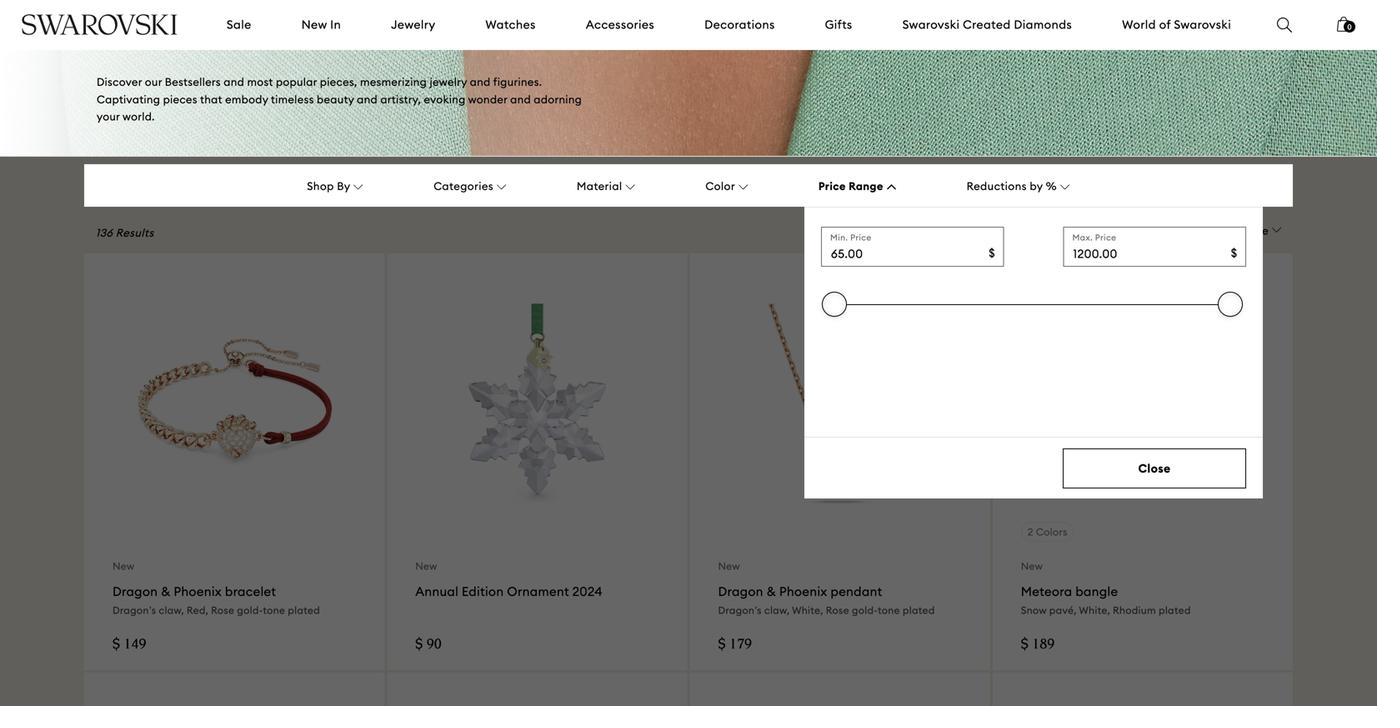 Task type: describe. For each thing, give the bounding box(es) containing it.
plated for dragon & phoenix bracelet
[[288, 604, 320, 617]]

plated inside "meteora bangle snow pavé, white, rhodium plated"
[[1159, 604, 1191, 617]]

snow
[[1021, 604, 1047, 617]]

that
[[200, 92, 222, 106]]

pavé,
[[1050, 604, 1077, 617]]

rhodium
[[1113, 604, 1156, 617]]

edition
[[462, 584, 504, 600]]

136 results
[[96, 226, 154, 240]]

sale link
[[227, 17, 252, 33]]

bangle
[[1076, 584, 1118, 600]]

accessories
[[586, 17, 655, 32]]

discover our bestsellers and most popular pieces, mesmerizing jewelry and figurines. captivating pieces that embody timeless beauty and artistry, evoking wonder and adorning your world.
[[97, 75, 582, 123]]

color
[[706, 179, 735, 193]]

new left in
[[302, 17, 327, 32]]

%
[[1046, 179, 1057, 193]]

decorations link
[[705, 17, 775, 33]]

annual
[[415, 584, 459, 600]]

2 colors
[[1028, 526, 1068, 538]]

max.
[[1073, 232, 1093, 243]]

min.
[[831, 232, 848, 243]]

timeless
[[271, 92, 314, 106]]

0 link
[[1337, 15, 1356, 43]]

dragon & phoenix pendant dragon's claw, white, rose gold-tone plated
[[718, 584, 935, 617]]

dragon for dragon & phoenix pendant
[[718, 584, 764, 600]]

0 horizontal spatial price
[[819, 179, 846, 193]]

swarovski image
[[21, 14, 178, 35]]

close button
[[1063, 449, 1247, 489]]

and inside bestsellers and most popular
[[296, 0, 361, 5]]

rose for bracelet
[[211, 604, 234, 617]]

bracelet
[[225, 584, 276, 600]]

gifts
[[825, 17, 853, 32]]

range
[[849, 179, 884, 193]]

shop
[[307, 179, 334, 193]]

watches
[[486, 17, 536, 32]]

dragon for dragon & phoenix bracelet
[[113, 584, 158, 600]]

$ 179
[[718, 638, 752, 653]]

results
[[116, 226, 154, 240]]

new in
[[302, 17, 341, 32]]

max. price $
[[1073, 232, 1237, 261]]

search image image
[[1277, 18, 1292, 33]]

136
[[96, 226, 113, 240]]

tone for dragon & phoenix bracelet
[[263, 604, 285, 617]]

red,
[[187, 604, 208, 617]]

jewelry
[[430, 75, 467, 89]]

pieces,
[[320, 75, 357, 89]]

meteora
[[1021, 584, 1073, 600]]

wonder
[[468, 92, 508, 106]]

dragon's for dragon & phoenix bracelet
[[113, 604, 156, 617]]

& for dragon & phoenix pendant
[[767, 584, 776, 600]]

new up annual on the bottom
[[415, 560, 437, 573]]

dragon & phoenix bracelet dragon's claw, red, rose gold-tone plated
[[113, 584, 320, 617]]

price for min. price $
[[851, 232, 872, 243]]

meteora bangle snow pavé, white, rhodium plated
[[1021, 584, 1191, 617]]

popular inside "discover our bestsellers and most popular pieces, mesmerizing jewelry and figurines. captivating pieces that embody timeless beauty and artistry, evoking wonder and adorning your world."
[[276, 75, 317, 89]]

white, inside "meteora bangle snow pavé, white, rhodium plated"
[[1079, 604, 1111, 617]]

categories
[[434, 179, 494, 193]]

created
[[963, 17, 1011, 32]]

artistry,
[[381, 92, 421, 106]]

Min. Price number field
[[821, 227, 1004, 267]]

new for dragon & phoenix pendant
[[718, 560, 740, 573]]

phoenix for pendant
[[780, 584, 828, 600]]

claw, for bracelet
[[159, 604, 184, 617]]

2 swarovski from the left
[[1174, 17, 1232, 32]]

$ 189
[[1021, 638, 1055, 653]]

rose for pendant
[[826, 604, 850, 617]]

gold- for pendant
[[852, 604, 878, 617]]

$ for max. price $
[[1231, 246, 1237, 261]]

in
[[330, 17, 341, 32]]

by: relevance
[[1193, 224, 1269, 238]]

reductions by %
[[967, 179, 1057, 193]]

bestsellers and most popular
[[97, 0, 456, 52]]

sort
[[1168, 224, 1190, 238]]

new in link
[[302, 17, 341, 33]]

pendant
[[831, 584, 883, 600]]

phoenix for bracelet
[[174, 584, 222, 600]]

of
[[1160, 17, 1171, 32]]

claw, for pendant
[[765, 604, 790, 617]]

and up wonder
[[470, 75, 491, 89]]



Task type: vqa. For each thing, say whether or not it's contained in the screenshot.
the Bestsellers
yes



Task type: locate. For each thing, give the bounding box(es) containing it.
1 horizontal spatial gold-
[[852, 604, 878, 617]]

tone inside dragon & phoenix bracelet dragon's claw, red, rose gold-tone plated
[[263, 604, 285, 617]]

1 gold- from the left
[[237, 604, 263, 617]]

rose inside the dragon & phoenix pendant dragon's claw, white, rose gold-tone plated
[[826, 604, 850, 617]]

discover
[[97, 75, 142, 89]]

popular
[[97, 13, 232, 52], [276, 75, 317, 89]]

dragon inside dragon & phoenix bracelet dragon's claw, red, rose gold-tone plated
[[113, 584, 158, 600]]

plated for dragon & phoenix pendant
[[903, 604, 935, 617]]

bestsellers inside bestsellers and most popular
[[97, 0, 286, 5]]

world of swarovski link
[[1122, 17, 1232, 33]]

0 horizontal spatial dragon
[[113, 584, 158, 600]]

gold-
[[237, 604, 263, 617], [852, 604, 878, 617]]

0 horizontal spatial dragon's
[[113, 604, 156, 617]]

1 swarovski from the left
[[903, 17, 960, 32]]

price range
[[819, 179, 884, 193]]

1 horizontal spatial rose
[[826, 604, 850, 617]]

new up meteora
[[1021, 560, 1043, 573]]

1 & from the left
[[161, 584, 171, 600]]

0 horizontal spatial &
[[161, 584, 171, 600]]

gifts link
[[825, 17, 853, 33]]

our
[[145, 75, 162, 89]]

0 horizontal spatial claw,
[[159, 604, 184, 617]]

price right min.
[[851, 232, 872, 243]]

0 horizontal spatial white,
[[792, 604, 823, 617]]

tone
[[263, 604, 285, 617], [878, 604, 900, 617]]

price inside max. price $
[[1096, 232, 1117, 243]]

$ 90
[[415, 638, 442, 653]]

2 & from the left
[[767, 584, 776, 600]]

shop by
[[307, 179, 350, 193]]

1 rose from the left
[[211, 604, 234, 617]]

1 horizontal spatial dragon
[[718, 584, 764, 600]]

0 horizontal spatial rose
[[211, 604, 234, 617]]

popular up timeless
[[276, 75, 317, 89]]

claw,
[[159, 604, 184, 617], [765, 604, 790, 617]]

1 vertical spatial most
[[247, 75, 273, 89]]

0
[[1348, 23, 1352, 31]]

and
[[296, 0, 361, 5], [224, 75, 244, 89], [470, 75, 491, 89], [357, 92, 378, 106], [510, 92, 531, 106]]

gold- inside dragon & phoenix bracelet dragon's claw, red, rose gold-tone plated
[[237, 604, 263, 617]]

claw, inside the dragon & phoenix pendant dragon's claw, white, rose gold-tone plated
[[765, 604, 790, 617]]

1 plated from the left
[[288, 604, 320, 617]]

swarovski
[[903, 17, 960, 32], [1174, 17, 1232, 32]]

beauty
[[317, 92, 354, 106]]

price left range
[[819, 179, 846, 193]]

1 $ from the left
[[989, 246, 995, 261]]

most inside "discover our bestsellers and most popular pieces, mesmerizing jewelry and figurines. captivating pieces that embody timeless beauty and artistry, evoking wonder and adorning your world."
[[247, 75, 273, 89]]

2 $ from the left
[[1231, 246, 1237, 261]]

by
[[1030, 179, 1043, 193]]

2 white, from the left
[[1079, 604, 1111, 617]]

rose right red,
[[211, 604, 234, 617]]

1 horizontal spatial price
[[851, 232, 872, 243]]

figurines.
[[493, 75, 542, 89]]

0 horizontal spatial phoenix
[[174, 584, 222, 600]]

white,
[[792, 604, 823, 617], [1079, 604, 1111, 617]]

dragon
[[113, 584, 158, 600], [718, 584, 764, 600]]

Max. Price number field
[[1064, 227, 1247, 267]]

2 dragon from the left
[[718, 584, 764, 600]]

accessories link
[[586, 17, 655, 33]]

tone inside the dragon & phoenix pendant dragon's claw, white, rose gold-tone plated
[[878, 604, 900, 617]]

swarovski created diamonds
[[903, 17, 1072, 32]]

pieces
[[163, 92, 197, 106]]

1 horizontal spatial phoenix
[[780, 584, 828, 600]]

2 rose from the left
[[826, 604, 850, 617]]

1 horizontal spatial most
[[371, 0, 456, 5]]

world
[[1122, 17, 1156, 32]]

gold- inside the dragon & phoenix pendant dragon's claw, white, rose gold-tone plated
[[852, 604, 878, 617]]

0 horizontal spatial popular
[[97, 13, 232, 52]]

$ inside max. price $
[[1231, 246, 1237, 261]]

min. price $
[[831, 232, 995, 261]]

dragon's
[[113, 604, 156, 617], [718, 604, 762, 617]]

0 horizontal spatial gold-
[[237, 604, 263, 617]]

sort by: relevance
[[1168, 224, 1269, 238]]

1 horizontal spatial tone
[[878, 604, 900, 617]]

dragon's up '$ 179'
[[718, 604, 762, 617]]

mesmerizing
[[360, 75, 427, 89]]

& inside the dragon & phoenix pendant dragon's claw, white, rose gold-tone plated
[[767, 584, 776, 600]]

& inside dragon & phoenix bracelet dragon's claw, red, rose gold-tone plated
[[161, 584, 171, 600]]

bestsellers up pieces
[[165, 75, 221, 89]]

price for max. price $
[[1096, 232, 1117, 243]]

ornament
[[507, 584, 569, 600]]

price right max.
[[1096, 232, 1117, 243]]

new for meteora bangle
[[1021, 560, 1043, 573]]

swarovski right of
[[1174, 17, 1232, 32]]

embody
[[225, 92, 268, 106]]

1 vertical spatial bestsellers
[[165, 75, 221, 89]]

2 claw, from the left
[[765, 604, 790, 617]]

sale
[[227, 17, 252, 32]]

white, inside the dragon & phoenix pendant dragon's claw, white, rose gold-tone plated
[[792, 604, 823, 617]]

1 horizontal spatial popular
[[276, 75, 317, 89]]

new up '$ 179'
[[718, 560, 740, 573]]

1 horizontal spatial claw,
[[765, 604, 790, 617]]

$
[[989, 246, 995, 261], [1231, 246, 1237, 261]]

1 claw, from the left
[[159, 604, 184, 617]]

tone down pendant
[[878, 604, 900, 617]]

dragon's inside dragon & phoenix bracelet dragon's claw, red, rose gold-tone plated
[[113, 604, 156, 617]]

rose down pendant
[[826, 604, 850, 617]]

1 horizontal spatial plated
[[903, 604, 935, 617]]

&
[[161, 584, 171, 600], [767, 584, 776, 600]]

adorning
[[534, 92, 582, 106]]

1 horizontal spatial white,
[[1079, 604, 1111, 617]]

most inside bestsellers and most popular
[[371, 0, 456, 5]]

phoenix
[[174, 584, 222, 600], [780, 584, 828, 600]]

sort by: relevance button
[[1168, 210, 1282, 238]]

new for dragon & phoenix bracelet
[[113, 560, 134, 573]]

claw, inside dragon & phoenix bracelet dragon's claw, red, rose gold-tone plated
[[159, 604, 184, 617]]

your
[[97, 110, 120, 123]]

popular up our
[[97, 13, 232, 52]]

0 horizontal spatial tone
[[263, 604, 285, 617]]

3 plated from the left
[[1159, 604, 1191, 617]]

reductions
[[967, 179, 1027, 193]]

$ for min. price $
[[989, 246, 995, 261]]

most up "jewelry"
[[371, 0, 456, 5]]

gold- down the bracelet
[[237, 604, 263, 617]]

1 white, from the left
[[792, 604, 823, 617]]

1 vertical spatial popular
[[276, 75, 317, 89]]

dragon up '$ 179'
[[718, 584, 764, 600]]

2 gold- from the left
[[852, 604, 878, 617]]

2 plated from the left
[[903, 604, 935, 617]]

evoking
[[424, 92, 466, 106]]

plated
[[288, 604, 320, 617], [903, 604, 935, 617], [1159, 604, 1191, 617]]

and up embody
[[224, 75, 244, 89]]

close
[[1139, 461, 1171, 476]]

dragon's up $ 149 in the bottom left of the page
[[113, 604, 156, 617]]

price inside the min. price $
[[851, 232, 872, 243]]

swarovski created diamonds link
[[903, 17, 1072, 33]]

1 phoenix from the left
[[174, 584, 222, 600]]

0 vertical spatial popular
[[97, 13, 232, 52]]

gold- down pendant
[[852, 604, 878, 617]]

decorations
[[705, 17, 775, 32]]

tone for dragon & phoenix pendant
[[878, 604, 900, 617]]

$ inside the min. price $
[[989, 246, 995, 261]]

captivating
[[97, 92, 160, 106]]

1 dragon's from the left
[[113, 604, 156, 617]]

0 vertical spatial most
[[371, 0, 456, 5]]

0 horizontal spatial $
[[989, 246, 995, 261]]

1 dragon from the left
[[113, 584, 158, 600]]

phoenix inside dragon & phoenix bracelet dragon's claw, red, rose gold-tone plated
[[174, 584, 222, 600]]

2024
[[573, 584, 603, 600]]

and up in
[[296, 0, 361, 5]]

0 horizontal spatial swarovski
[[903, 17, 960, 32]]

2 dragon's from the left
[[718, 604, 762, 617]]

rose
[[211, 604, 234, 617], [826, 604, 850, 617]]

& for dragon & phoenix bracelet
[[161, 584, 171, 600]]

2 tone from the left
[[878, 604, 900, 617]]

dragon's inside the dragon & phoenix pendant dragon's claw, white, rose gold-tone plated
[[718, 604, 762, 617]]

annual edition ornament 2024
[[415, 584, 603, 600]]

2 phoenix from the left
[[780, 584, 828, 600]]

phoenix up red,
[[174, 584, 222, 600]]

cart-mobile image image
[[1337, 17, 1351, 32]]

0 vertical spatial bestsellers
[[97, 0, 286, 5]]

phoenix inside the dragon & phoenix pendant dragon's claw, white, rose gold-tone plated
[[780, 584, 828, 600]]

$ down reductions
[[989, 246, 995, 261]]

bestsellers up sale at the left
[[97, 0, 286, 5]]

1 horizontal spatial &
[[767, 584, 776, 600]]

dragon's for dragon & phoenix pendant
[[718, 604, 762, 617]]

1 horizontal spatial dragon's
[[718, 604, 762, 617]]

watches link
[[486, 17, 536, 33]]

world.
[[123, 110, 155, 123]]

rose inside dragon & phoenix bracelet dragon's claw, red, rose gold-tone plated
[[211, 604, 234, 617]]

$ 149
[[113, 638, 146, 653]]

new up $ 149 in the bottom left of the page
[[113, 560, 134, 573]]

price
[[819, 179, 846, 193], [851, 232, 872, 243], [1096, 232, 1117, 243]]

diamonds
[[1014, 17, 1072, 32]]

popular inside bestsellers and most popular
[[97, 13, 232, 52]]

world of swarovski
[[1122, 17, 1232, 32]]

jewelry link
[[391, 17, 436, 33]]

new
[[302, 17, 327, 32], [113, 560, 134, 573], [415, 560, 437, 573], [718, 560, 740, 573], [1021, 560, 1043, 573]]

by
[[337, 179, 350, 193]]

2 horizontal spatial plated
[[1159, 604, 1191, 617]]

bestsellers
[[97, 0, 286, 5], [165, 75, 221, 89]]

dragon up $ 149 in the bottom left of the page
[[113, 584, 158, 600]]

1 horizontal spatial swarovski
[[1174, 17, 1232, 32]]

jewelry
[[391, 17, 436, 32]]

plated inside the dragon & phoenix pendant dragon's claw, white, rose gold-tone plated
[[903, 604, 935, 617]]

tone down the bracelet
[[263, 604, 285, 617]]

0 horizontal spatial plated
[[288, 604, 320, 617]]

swarovski left the "created"
[[903, 17, 960, 32]]

1 tone from the left
[[263, 604, 285, 617]]

and down 'mesmerizing'
[[357, 92, 378, 106]]

1 horizontal spatial $
[[1231, 246, 1237, 261]]

material
[[577, 179, 623, 193]]

most
[[371, 0, 456, 5], [247, 75, 273, 89]]

2 horizontal spatial price
[[1096, 232, 1117, 243]]

phoenix left pendant
[[780, 584, 828, 600]]

most up embody
[[247, 75, 273, 89]]

$ down by: relevance
[[1231, 246, 1237, 261]]

and down figurines.
[[510, 92, 531, 106]]

gold- for bracelet
[[237, 604, 263, 617]]

dragon inside the dragon & phoenix pendant dragon's claw, white, rose gold-tone plated
[[718, 584, 764, 600]]

0 horizontal spatial most
[[247, 75, 273, 89]]

plated inside dragon & phoenix bracelet dragon's claw, red, rose gold-tone plated
[[288, 604, 320, 617]]

bestsellers inside "discover our bestsellers and most popular pieces, mesmerizing jewelry and figurines. captivating pieces that embody timeless beauty and artistry, evoking wonder and adorning your world."
[[165, 75, 221, 89]]



